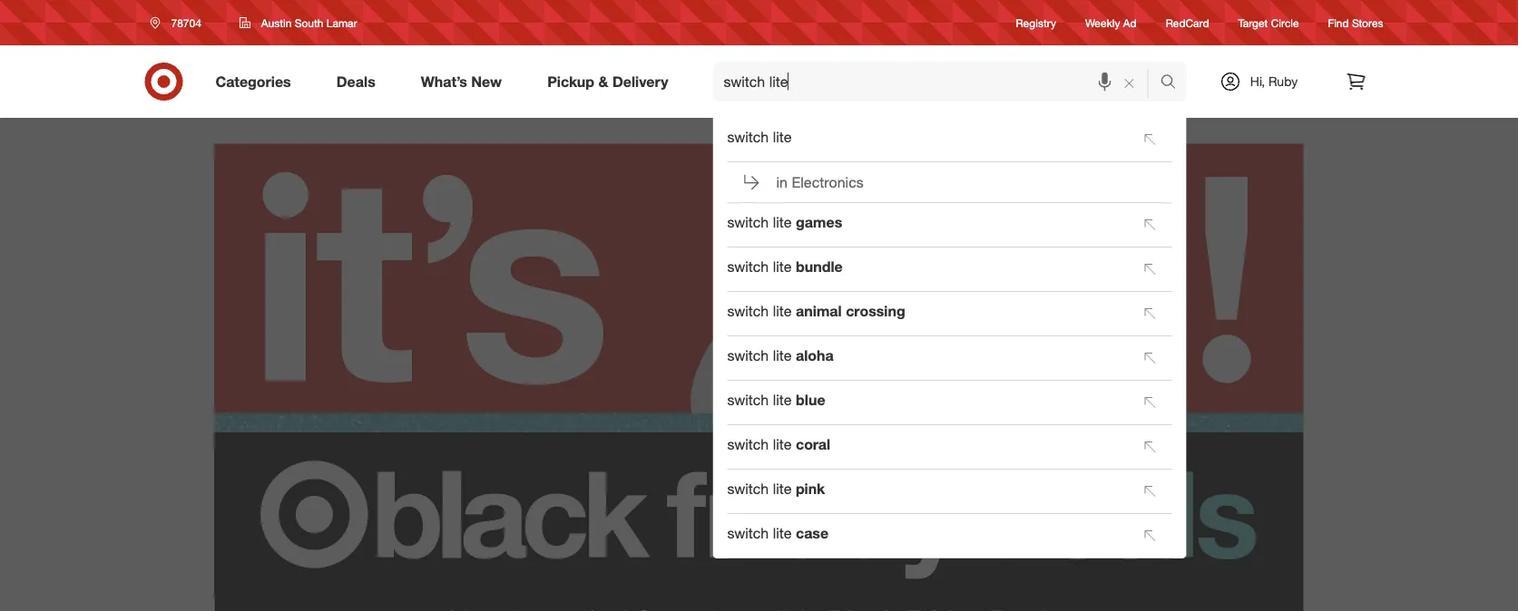 Task type: describe. For each thing, give the bounding box(es) containing it.
switch lite aloha
[[728, 347, 834, 365]]

aloha
[[796, 347, 834, 365]]

ruby
[[1269, 74, 1298, 89]]

south
[[295, 16, 324, 30]]

weekly
[[1086, 16, 1121, 29]]

categories link
[[200, 62, 314, 102]]

bundle
[[796, 258, 843, 276]]

deals
[[337, 73, 376, 90]]

switch for switch lite aloha
[[728, 347, 769, 365]]

lite for aloha
[[773, 347, 792, 365]]

switch lite bundle
[[728, 258, 843, 276]]

redcard
[[1166, 16, 1210, 29]]

lite for pink
[[773, 481, 792, 498]]

78704
[[171, 16, 201, 30]]

weekly ad
[[1086, 16, 1137, 29]]

this week only it's on! target black friday deals image
[[215, 118, 1304, 599]]

switch for switch lite games
[[728, 214, 769, 232]]

in electronics
[[777, 173, 864, 191]]

registry
[[1016, 16, 1057, 29]]

registry link
[[1016, 15, 1057, 30]]

stores
[[1353, 16, 1384, 29]]

pickup & delivery
[[548, 73, 669, 90]]

search
[[1153, 75, 1196, 92]]

pickup
[[548, 73, 595, 90]]

switch for switch lite bundle
[[728, 258, 769, 276]]

animal
[[796, 303, 842, 320]]

redcard link
[[1166, 15, 1210, 30]]

electronics
[[792, 173, 864, 191]]

case
[[796, 525, 829, 543]]

pickup & delivery link
[[532, 62, 691, 102]]

search button
[[1153, 62, 1196, 105]]

lamar
[[327, 16, 357, 30]]

switch lite link
[[728, 120, 1129, 160]]

switch for switch lite
[[728, 128, 769, 146]]

lite for games
[[773, 214, 792, 232]]

blue
[[796, 392, 826, 409]]

1 lite from the top
[[773, 128, 792, 146]]

in electronics link
[[728, 163, 1173, 202]]

games
[[796, 214, 843, 232]]

in
[[777, 173, 788, 191]]

switch lite blue
[[728, 392, 826, 409]]

new
[[472, 73, 502, 90]]

78704 button
[[138, 6, 221, 39]]

switch for switch lite blue
[[728, 392, 769, 409]]

what's new link
[[406, 62, 525, 102]]



Task type: vqa. For each thing, say whether or not it's contained in the screenshot.
switch lite coral
yes



Task type: locate. For each thing, give the bounding box(es) containing it.
target circle link
[[1239, 15, 1300, 30]]

austin south lamar
[[261, 16, 357, 30]]

8 switch from the top
[[728, 481, 769, 498]]

lite left games
[[773, 214, 792, 232]]

8 lite from the top
[[773, 481, 792, 498]]

lite for animal crossing
[[773, 303, 792, 320]]

lite
[[773, 128, 792, 146], [773, 214, 792, 232], [773, 258, 792, 276], [773, 303, 792, 320], [773, 347, 792, 365], [773, 392, 792, 409], [773, 436, 792, 454], [773, 481, 792, 498], [773, 525, 792, 543]]

target
[[1239, 16, 1269, 29]]

5 lite from the top
[[773, 347, 792, 365]]

lite left animal at right
[[773, 303, 792, 320]]

7 lite from the top
[[773, 436, 792, 454]]

lite left coral
[[773, 436, 792, 454]]

4 switch from the top
[[728, 303, 769, 320]]

find
[[1329, 16, 1350, 29]]

7 switch from the top
[[728, 436, 769, 454]]

lite for coral
[[773, 436, 792, 454]]

9 lite from the top
[[773, 525, 792, 543]]

circle
[[1272, 16, 1300, 29]]

delivery
[[613, 73, 669, 90]]

switch lite animal crossing
[[728, 303, 906, 320]]

switch for switch lite animal crossing
[[728, 303, 769, 320]]

find stores link
[[1329, 15, 1384, 30]]

9 switch from the top
[[728, 525, 769, 543]]

2 switch from the top
[[728, 214, 769, 232]]

lite left blue
[[773, 392, 792, 409]]

lite left pink
[[773, 481, 792, 498]]

lite for blue
[[773, 392, 792, 409]]

categories
[[216, 73, 291, 90]]

3 switch from the top
[[728, 258, 769, 276]]

lite for bundle
[[773, 258, 792, 276]]

switch lite
[[728, 128, 792, 146]]

switch lite games
[[728, 214, 843, 232]]

lite up in
[[773, 128, 792, 146]]

4 lite from the top
[[773, 303, 792, 320]]

ad
[[1124, 16, 1137, 29]]

lite left aloha
[[773, 347, 792, 365]]

switch lite case
[[728, 525, 829, 543]]

lite left case
[[773, 525, 792, 543]]

5 switch from the top
[[728, 347, 769, 365]]

find stores
[[1329, 16, 1384, 29]]

target circle
[[1239, 16, 1300, 29]]

switch for switch lite pink
[[728, 481, 769, 498]]

coral
[[796, 436, 831, 454]]

2 lite from the top
[[773, 214, 792, 232]]

hi,
[[1251, 74, 1266, 89]]

austin south lamar button
[[228, 6, 369, 39]]

&
[[599, 73, 609, 90]]

switch lite coral
[[728, 436, 831, 454]]

what's
[[421, 73, 468, 90]]

weekly ad link
[[1086, 15, 1137, 30]]

deals link
[[321, 62, 398, 102]]

lite for case
[[773, 525, 792, 543]]

crossing
[[846, 303, 906, 320]]

switch lite pink
[[728, 481, 825, 498]]

6 lite from the top
[[773, 392, 792, 409]]

hi, ruby
[[1251, 74, 1298, 89]]

1 switch from the top
[[728, 128, 769, 146]]

pink
[[796, 481, 825, 498]]

3 lite from the top
[[773, 258, 792, 276]]

lite left bundle
[[773, 258, 792, 276]]

austin
[[261, 16, 292, 30]]

switch for switch lite coral
[[728, 436, 769, 454]]

switch
[[728, 128, 769, 146], [728, 214, 769, 232], [728, 258, 769, 276], [728, 303, 769, 320], [728, 347, 769, 365], [728, 392, 769, 409], [728, 436, 769, 454], [728, 481, 769, 498], [728, 525, 769, 543]]

6 switch from the top
[[728, 392, 769, 409]]

what's new
[[421, 73, 502, 90]]

What can we help you find? suggestions appear below search field
[[713, 62, 1165, 102]]

switch for switch lite case
[[728, 525, 769, 543]]



